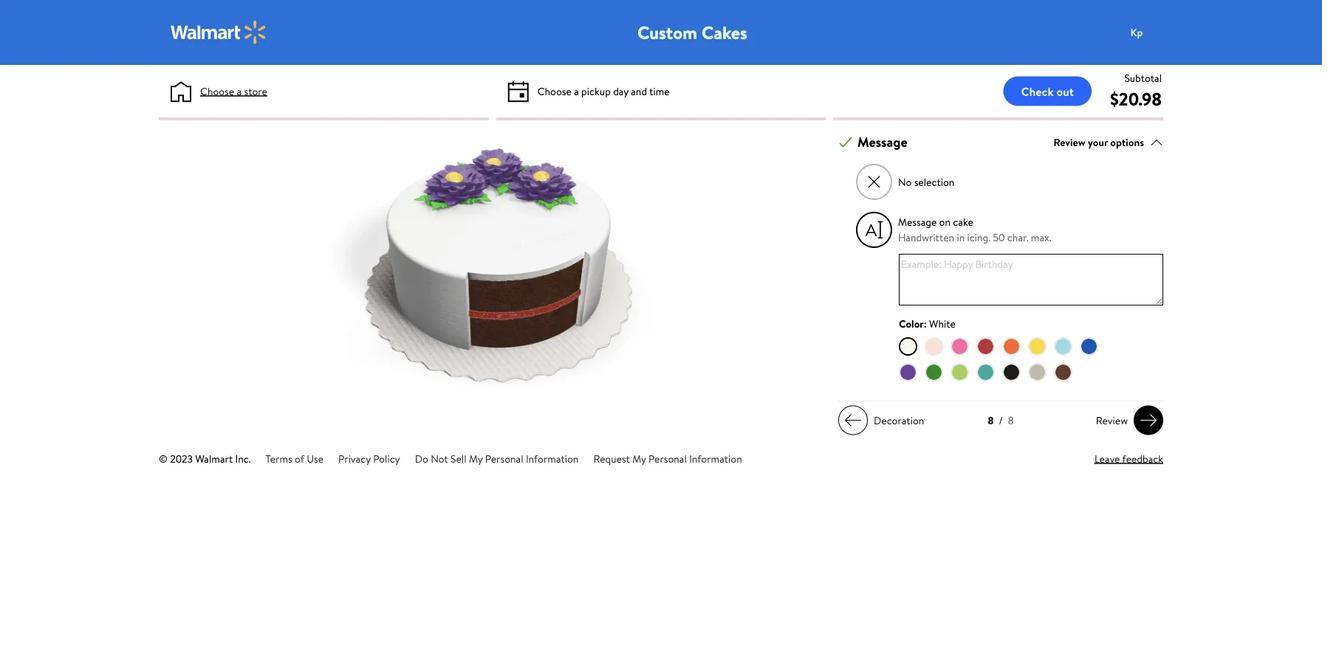 Task type: vqa. For each thing, say whether or not it's contained in the screenshot.
1st ICON FOR CONTINUE ARROW from the left
yes



Task type: locate. For each thing, give the bounding box(es) containing it.
my right request
[[632, 452, 646, 466]]

1 horizontal spatial my
[[632, 452, 646, 466]]

terms of use
[[266, 452, 324, 466]]

0 vertical spatial review
[[1054, 135, 1086, 149]]

message on cake handwritten in icing. 50 char. max.
[[898, 215, 1051, 245]]

privacy
[[338, 452, 371, 466]]

1 horizontal spatial personal
[[649, 452, 687, 466]]

privacy policy
[[338, 452, 400, 466]]

1 horizontal spatial review
[[1096, 413, 1128, 428]]

not
[[431, 452, 448, 466]]

1 vertical spatial message
[[898, 215, 937, 229]]

white
[[929, 317, 956, 331]]

8
[[988, 414, 994, 428], [1008, 414, 1014, 428]]

subtotal $20.98
[[1110, 71, 1162, 111]]

1 8 from the left
[[988, 414, 994, 428]]

feedback
[[1122, 452, 1163, 466]]

check out
[[1021, 83, 1074, 99]]

1 vertical spatial review
[[1096, 413, 1128, 428]]

0 horizontal spatial information
[[526, 452, 579, 466]]

request my personal information link
[[593, 452, 742, 466]]

1 choose from the left
[[200, 84, 234, 98]]

0 horizontal spatial icon for continue arrow image
[[844, 412, 862, 430]]

review up "leave"
[[1096, 413, 1128, 428]]

review left your
[[1054, 135, 1086, 149]]

review your options link
[[1054, 132, 1163, 152]]

icon for continue arrow image left decoration
[[844, 412, 862, 430]]

0 vertical spatial message
[[858, 133, 907, 152]]

inc.
[[235, 452, 251, 466]]

message right ok icon
[[858, 133, 907, 152]]

8 right the "/"
[[1008, 414, 1014, 428]]

message inside message on cake handwritten in icing. 50 char. max.
[[898, 215, 937, 229]]

in
[[957, 231, 965, 245]]

and
[[631, 84, 647, 98]]

1 horizontal spatial 8
[[1008, 414, 1014, 428]]

store
[[244, 84, 267, 98]]

custom cakes
[[637, 20, 747, 45]]

personal right request
[[649, 452, 687, 466]]

decoration
[[874, 413, 924, 428]]

1 horizontal spatial choose
[[537, 84, 572, 98]]

a for pickup
[[574, 84, 579, 98]]

a left pickup
[[574, 84, 579, 98]]

1 a from the left
[[237, 84, 242, 98]]

my
[[469, 452, 483, 466], [632, 452, 646, 466]]

$20.98
[[1110, 86, 1162, 111]]

0 horizontal spatial 8
[[988, 414, 994, 428]]

choose left pickup
[[537, 84, 572, 98]]

0 horizontal spatial choose
[[200, 84, 234, 98]]

choose inside choose a store link
[[200, 84, 234, 98]]

0 horizontal spatial personal
[[485, 452, 523, 466]]

choose
[[200, 84, 234, 98], [537, 84, 572, 98]]

check
[[1021, 83, 1054, 99]]

message
[[858, 133, 907, 152], [898, 215, 937, 229]]

handwritten
[[898, 231, 954, 245]]

personal
[[485, 452, 523, 466], [649, 452, 687, 466]]

request
[[593, 452, 630, 466]]

2 a from the left
[[574, 84, 579, 98]]

do
[[415, 452, 428, 466]]

8 / 8
[[988, 414, 1014, 428]]

1 information from the left
[[526, 452, 579, 466]]

choose for choose a store
[[200, 84, 234, 98]]

personal right sell
[[485, 452, 523, 466]]

1 horizontal spatial a
[[574, 84, 579, 98]]

©
[[159, 452, 168, 466]]

a left store
[[237, 84, 242, 98]]

1 icon for continue arrow image from the left
[[844, 412, 862, 430]]

2023
[[170, 452, 193, 466]]

no
[[898, 175, 912, 189]]

max.
[[1031, 231, 1051, 245]]

kp
[[1131, 25, 1143, 39]]

ok image
[[839, 136, 852, 149]]

policy
[[373, 452, 400, 466]]

0 horizontal spatial review
[[1054, 135, 1086, 149]]

1 personal from the left
[[485, 452, 523, 466]]

leave feedback
[[1095, 452, 1163, 466]]

use
[[307, 452, 324, 466]]

review for review
[[1096, 413, 1128, 428]]

icon for continue arrow image
[[844, 412, 862, 430], [1140, 412, 1157, 430]]

2 icon for continue arrow image from the left
[[1140, 412, 1157, 430]]

selection
[[914, 175, 955, 189]]

information
[[526, 452, 579, 466], [689, 452, 742, 466]]

choose left store
[[200, 84, 234, 98]]

0 horizontal spatial my
[[469, 452, 483, 466]]

my right sell
[[469, 452, 483, 466]]

1 horizontal spatial icon for continue arrow image
[[1140, 412, 1157, 430]]

a for store
[[237, 84, 242, 98]]

review for review your options
[[1054, 135, 1086, 149]]

0 horizontal spatial a
[[237, 84, 242, 98]]

8 left the "/"
[[988, 414, 994, 428]]

do not sell my personal information link
[[415, 452, 579, 466]]

privacy policy link
[[338, 452, 400, 466]]

2 choose from the left
[[537, 84, 572, 98]]

icon for continue arrow image up "feedback"
[[1140, 412, 1157, 430]]

review
[[1054, 135, 1086, 149], [1096, 413, 1128, 428]]

a
[[237, 84, 242, 98], [574, 84, 579, 98]]

day
[[613, 84, 629, 98]]

message up handwritten
[[898, 215, 937, 229]]

message for message on cake handwritten in icing. 50 char. max.
[[898, 215, 937, 229]]

review your options
[[1054, 135, 1144, 149]]

choose a store link
[[200, 83, 267, 99]]

do not sell my personal information
[[415, 452, 579, 466]]

leave feedback button
[[1095, 451, 1163, 467]]

1 horizontal spatial information
[[689, 452, 742, 466]]



Task type: describe. For each thing, give the bounding box(es) containing it.
char.
[[1007, 231, 1029, 245]]

choose for choose a pickup day and time
[[537, 84, 572, 98]]

color : white
[[899, 317, 956, 331]]

© 2023 walmart inc.
[[159, 452, 251, 466]]

out
[[1057, 83, 1074, 99]]

cakes
[[702, 20, 747, 45]]

/
[[999, 414, 1003, 428]]

up arrow image
[[1150, 136, 1163, 149]]

2 my from the left
[[632, 452, 646, 466]]

color
[[899, 317, 924, 331]]

decoration link
[[838, 406, 930, 436]]

1 my from the left
[[469, 452, 483, 466]]

remove image
[[866, 174, 882, 190]]

2 personal from the left
[[649, 452, 687, 466]]

review your options element
[[1054, 135, 1144, 150]]

icon for continue arrow image inside decoration link
[[844, 412, 862, 430]]

2 information from the left
[[689, 452, 742, 466]]

message for message
[[858, 133, 907, 152]]

on
[[939, 215, 951, 229]]

icon for continue arrow image inside review link
[[1140, 412, 1157, 430]]

sell
[[451, 452, 467, 466]]

your
[[1088, 135, 1108, 149]]

icing.
[[967, 231, 991, 245]]

terms of use link
[[266, 452, 324, 466]]

kp button
[[1122, 18, 1181, 47]]

:
[[924, 317, 927, 331]]

choose a store
[[200, 84, 267, 98]]

Example: Happy Birthday text field
[[899, 254, 1163, 306]]

terms
[[266, 452, 292, 466]]

subtotal
[[1124, 71, 1162, 85]]

50
[[993, 231, 1005, 245]]

time
[[649, 84, 670, 98]]

no selection
[[898, 175, 955, 189]]

options
[[1110, 135, 1144, 149]]

cake
[[953, 215, 973, 229]]

choose a pickup day and time
[[537, 84, 670, 98]]

check out button
[[1003, 76, 1092, 106]]

2 8 from the left
[[1008, 414, 1014, 428]]

back to walmart.com image
[[171, 21, 267, 44]]

custom
[[637, 20, 697, 45]]

walmart
[[195, 452, 233, 466]]

of
[[295, 452, 304, 466]]

leave
[[1095, 452, 1120, 466]]

review link
[[1090, 406, 1163, 436]]

request my personal information
[[593, 452, 742, 466]]

pickup
[[581, 84, 611, 98]]



